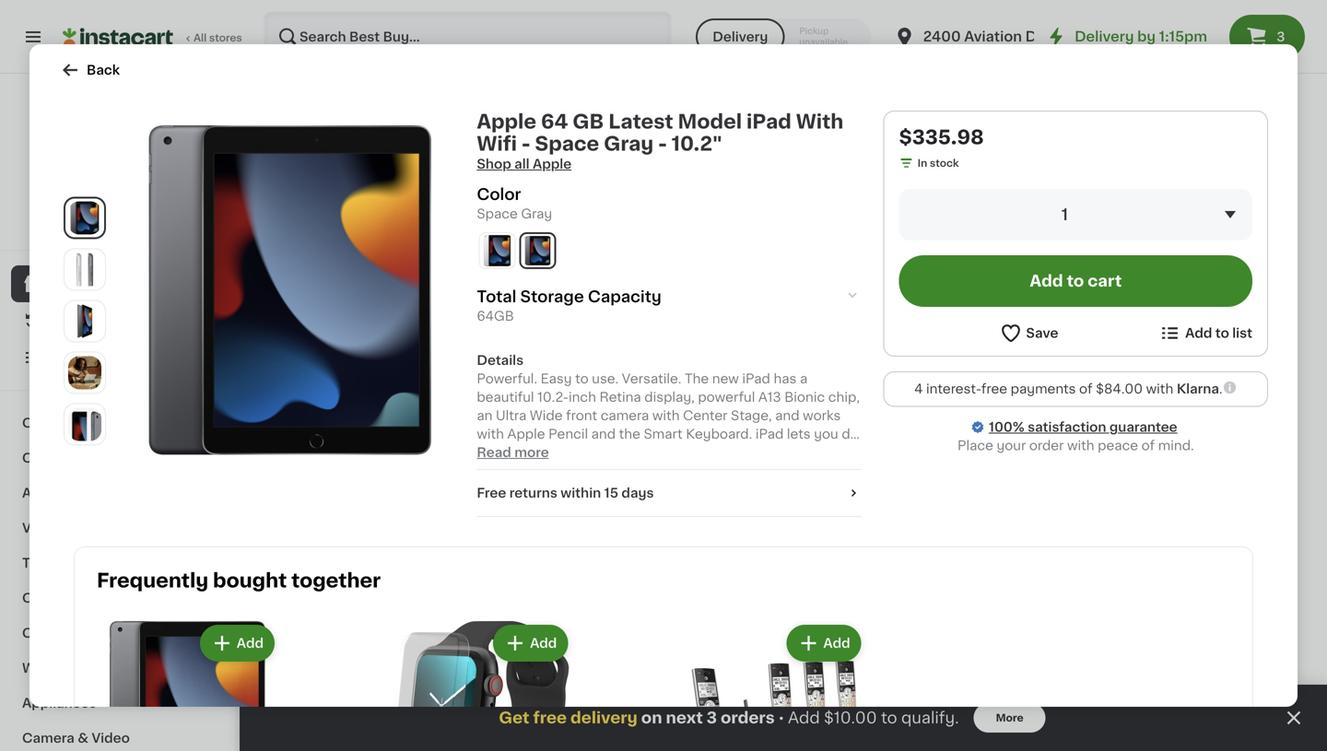 Task type: vqa. For each thing, say whether or not it's contained in the screenshot.
middle 'Gray'
yes



Task type: describe. For each thing, give the bounding box(es) containing it.
interest-
[[926, 382, 981, 395]]

apple
[[533, 158, 572, 171]]

adapter inside the 17 00 $19.00 apple white 20w usb- c power adapter
[[505, 507, 557, 520]]

white inside the 17 00 $19.00 apple white 20w usb- c power adapter
[[489, 488, 527, 501]]

apple inside 335 apple 64 gb latest model ipad with wifi - space gray - 10.2"
[[619, 120, 657, 133]]

apple inside "$ 145 98 $175.98 apple 3rd generation airpods with lightning charging case - white airpods 3rd generation lightning case, 3 total options"
[[619, 488, 657, 501]]

shop inside "apple 64 gb latest model ipad with wifi - space gray - 10.2" shop all apple"
[[477, 158, 511, 171]]

pricing
[[90, 205, 127, 215]]

front
[[566, 409, 597, 422]]

by
[[1137, 30, 1156, 43]]

appliances
[[22, 697, 96, 710]]

back button
[[59, 59, 120, 81]]

space inside color space gray
[[477, 207, 518, 220]]

view pricing policy
[[63, 205, 161, 215]]

apple 64 gb latest model ipad with wifi - space gray - 10.2" shop all apple
[[477, 112, 844, 171]]

computers
[[22, 417, 97, 429]]

2400
[[923, 30, 961, 43]]

computers & tablets
[[22, 417, 163, 429]]

item carousel region containing portable audio
[[276, 607, 1290, 751]]

ipad inside 335 apple 64 gb latest model ipad with wifi - space gray - 10.2"
[[663, 138, 691, 151]]

gray inside 335 apple 64 gb latest model ipad with wifi - space gray - 10.2"
[[664, 157, 695, 170]]

usb- inside the 17 00 $19.00 apple white 20w usb- c power adapter
[[563, 488, 597, 501]]

to inside button
[[1067, 273, 1084, 289]]

together
[[291, 571, 381, 590]]

& for computers
[[100, 417, 111, 429]]

instacart logo image
[[63, 26, 173, 48]]

with inside "apple 64 gb latest model ipad with wifi - space gray - 10.2" shop all apple"
[[796, 112, 844, 131]]

tv & home theatre
[[22, 557, 151, 570]]

wearables link
[[11, 651, 224, 686]]

airpods
[[619, 507, 670, 520]]

usb- inside 45 apple white 0.8 mm thunderbolt 3 usb-c cable
[[885, 138, 919, 151]]

buy it again
[[52, 314, 130, 327]]

cell phone accessories inside item carousel region
[[276, 240, 517, 259]]

power
[[461, 507, 502, 520]]

$84.00
[[1096, 382, 1143, 395]]

generation inside apple second generation pencil for ipad pro
[[276, 138, 349, 151]]

19 insignia 8 ounce cleaning dusters
[[962, 95, 1074, 151]]

lets
[[787, 428, 811, 440]]

capacity
[[588, 289, 662, 305]]

apple inside 45 apple white 0.8 mm thunderbolt 3 usb-c cable
[[791, 120, 829, 133]]

to inside button
[[1215, 327, 1229, 340]]

portable
[[276, 616, 365, 635]]

add to list button
[[1159, 322, 1253, 345]]

place
[[958, 439, 993, 452]]

0 horizontal spatial accessories
[[97, 627, 179, 640]]

tv & home theatre link
[[11, 546, 224, 581]]

0 vertical spatial of
[[1079, 382, 1093, 395]]

10.2" inside "apple 64 gb latest model ipad with wifi - space gray - 10.2" shop all apple"
[[672, 134, 722, 153]]

returns
[[509, 487, 557, 499]]

100% satisfaction guarantee link
[[989, 418, 1178, 436]]

with inside 335 apple 64 gb latest model ipad with wifi - space gray - 10.2"
[[695, 138, 724, 151]]

64 inside "apple 64 gb latest model ipad with wifi - space gray - 10.2" shop all apple"
[[541, 112, 568, 131]]

white inside "$ 145 98 $175.98 apple 3rd generation airpods with lightning charging case - white airpods 3rd generation lightning case, 3 total options"
[[727, 525, 765, 538]]

inch
[[569, 391, 596, 404]]

lists
[[52, 351, 83, 364]]

1 vertical spatial video
[[92, 732, 130, 745]]

45 apple white 0.8 mm thunderbolt 3 usb-c cable
[[791, 95, 929, 170]]

- inside "$ 145 98 $175.98 apple 3rd generation airpods with lightning charging case - white airpods 3rd generation lightning case, 3 total options"
[[718, 525, 724, 538]]

2 3.3', 2 total options from the left
[[1134, 543, 1232, 553]]

apple second generation pencil for ipad pro button
[[276, 0, 433, 172]]

frequently
[[97, 571, 208, 590]]

2 3.3', 2 total options button from the left
[[1134, 298, 1290, 556]]

place your order with peace of mind.
[[958, 439, 1194, 452]]

1 vertical spatial audio
[[369, 616, 429, 635]]

0 vertical spatial free
[[981, 382, 1007, 395]]

accessories inside item carousel region
[[391, 240, 517, 259]]

0 vertical spatial audio
[[22, 487, 61, 500]]

apple second generation pencil for ipad pro
[[276, 120, 413, 170]]

phone inside item carousel region
[[322, 240, 387, 259]]

1 vertical spatial 3rd
[[662, 543, 680, 553]]

& for cables
[[72, 452, 83, 465]]

gb inside 335 apple 64 gb latest model ipad with wifi - space gray - 10.2"
[[681, 120, 701, 133]]

order
[[1029, 439, 1064, 452]]

4 interest-free payments of $84.00 with klarna .
[[914, 382, 1223, 395]]

1 vertical spatial 100% satisfaction guarantee
[[989, 421, 1178, 434]]

space inside "apple 64 gb latest model ipad with wifi - space gray - 10.2" shop all apple"
[[535, 134, 599, 153]]

for inside powerful. easy to use. versatile. the new ipad has a beautiful 10.2-inch retina display, powerful a13 bionic chip, an ultra wide front camera with center stage, and works with apple pencil and the smart keyboard. ipad lets you do more, more easily. all for an incredible value. model number: mk2k3ll/a
[[617, 446, 635, 459]]

product group containing 17
[[448, 298, 605, 523]]

item carousel region containing cell phone accessories
[[276, 231, 1290, 593]]

wearables
[[22, 662, 92, 675]]

gb inside "apple 64 gb latest model ipad with wifi - space gray - 10.2" shop all apple"
[[573, 112, 604, 131]]

1 horizontal spatial guarantee
[[1110, 421, 1178, 434]]

beautiful
[[477, 391, 534, 404]]

with up read
[[477, 428, 504, 440]]

19 for 19 apple usb-c to usb adapter
[[1144, 95, 1166, 115]]

your
[[997, 439, 1026, 452]]

orders
[[721, 710, 775, 726]]

treatment tracker modal dialog
[[240, 685, 1327, 751]]

delivery for delivery by 1:15pm
[[1075, 30, 1134, 43]]

color space gray
[[477, 187, 552, 220]]

apple inside powerful. easy to use. versatile. the new ipad has a beautiful 10.2-inch retina display, powerful a13 bionic chip, an ultra wide front camera with center stage, and works with apple pencil and the smart keyboard. ipad lets you do more, more easily. all for an incredible value. model number: mk2k3ll/a
[[507, 428, 545, 440]]

you
[[814, 428, 838, 440]]

cables & chargers
[[22, 452, 147, 465]]

1 horizontal spatial and
[[775, 409, 800, 422]]

cell inside item carousel region
[[276, 240, 317, 259]]

free inside the treatment tracker modal dialog
[[533, 710, 567, 726]]

a
[[800, 372, 808, 385]]

mind.
[[1158, 439, 1194, 452]]

powerful.
[[477, 372, 537, 385]]

appliances link
[[11, 686, 224, 721]]

cables
[[22, 452, 69, 465]]

$ 104 99
[[794, 464, 853, 483]]

0 horizontal spatial an
[[477, 409, 493, 422]]

enlarge tablets & e-readers apple 64 gb latest model ipad with wifi - space gray - 10.2" hero (opens in a new tab) image
[[68, 201, 101, 235]]

center
[[683, 409, 728, 422]]

apple inside the 17 00 $19.00 apple white 20w usb- c power adapter
[[448, 488, 486, 501]]

peace
[[1098, 439, 1138, 452]]

free returns within 15 days
[[477, 487, 654, 499]]

1 enlarge tablets & e-readers apple 64 gb latest model ipad with wifi - space gray - 10.2" unknown (opens in a new tab) image from the top
[[68, 356, 101, 389]]

policy
[[129, 205, 161, 215]]

qualify.
[[901, 710, 959, 726]]

cleaning
[[962, 138, 1020, 151]]

camera
[[601, 409, 649, 422]]

$145.98 original price: $175.98 element
[[619, 462, 776, 486]]

frequently bought together
[[97, 571, 381, 590]]

3 inside 45 apple white 0.8 mm thunderbolt 3 usb-c cable
[[873, 138, 882, 151]]

0 horizontal spatial cell
[[22, 627, 48, 640]]

space gray image
[[521, 234, 554, 267]]

ipad inside apple second generation pencil for ipad pro
[[276, 157, 305, 170]]

cell phone accessories link
[[11, 616, 224, 651]]

& for tv
[[43, 557, 53, 570]]

tablets
[[114, 417, 163, 429]]

55
[[458, 95, 484, 115]]

gray inside color space gray
[[521, 207, 552, 220]]

ultra
[[496, 409, 526, 422]]

stage,
[[731, 409, 772, 422]]

0 horizontal spatial lightning
[[619, 558, 669, 568]]

$19.00
[[502, 470, 546, 483]]

usb- inside 19 apple usb-c to usb adapter
[[1175, 120, 1208, 133]]

total inside "$ 145 98 $175.98 apple 3rd generation airpods with lightning charging case - white airpods 3rd generation lightning case, 3 total options"
[[713, 558, 737, 568]]

do
[[842, 428, 859, 440]]

add to cart button
[[899, 255, 1253, 307]]

product group containing 104
[[791, 298, 947, 519]]

2 horizontal spatial total
[[1166, 543, 1190, 553]]

best buy logo image
[[77, 96, 158, 177]]

1 vertical spatial phone
[[51, 627, 94, 640]]

4 inside 'apple air tag 4'
[[791, 506, 798, 517]]

2 enlarge tablets & e-readers apple 64 gb latest model ipad with wifi - space gray - 10.2" unknown (opens in a new tab) image from the top
[[68, 305, 101, 338]]

office link
[[11, 581, 224, 616]]

gray inside "apple 64 gb latest model ipad with wifi - space gray - 10.2" shop all apple"
[[604, 134, 654, 153]]

camera
[[22, 732, 75, 745]]

insignia inside insignia black universal 65w laptop charger
[[448, 120, 498, 133]]

1 horizontal spatial 100%
[[989, 421, 1025, 434]]

cart
[[1088, 273, 1122, 289]]

best buy
[[88, 183, 147, 196]]

a13
[[758, 391, 781, 404]]

1 3.3', 2 total options from the left
[[276, 543, 375, 553]]

1 3.3', from the left
[[276, 543, 297, 553]]

98
[[667, 465, 681, 475]]

c inside 19 apple usb-c to usb adapter
[[1208, 120, 1219, 133]]

display,
[[644, 391, 695, 404]]

bionic
[[785, 391, 825, 404]]

104
[[801, 464, 837, 483]]

100% satisfaction guarantee button
[[29, 218, 206, 236]]

retina
[[599, 391, 641, 404]]

games
[[64, 522, 111, 535]]

easy
[[541, 372, 572, 385]]

more inside powerful. easy to use. versatile. the new ipad has a beautiful 10.2-inch retina display, powerful a13 bionic chip, an ultra wide front camera with center stage, and works with apple pencil and the smart keyboard. ipad lets you do more, more easily. all for an incredible value. model number: mk2k3ll/a
[[517, 446, 550, 459]]

$175.98
[[689, 470, 738, 483]]

video games
[[22, 522, 111, 535]]

guarantee inside button
[[142, 224, 195, 234]]

back
[[87, 64, 120, 76]]

0 vertical spatial 3rd
[[660, 488, 682, 501]]

more
[[996, 713, 1024, 723]]

1 vertical spatial cell phone accessories
[[22, 627, 179, 640]]

1:15pm
[[1159, 30, 1207, 43]]

add inside button
[[1030, 273, 1063, 289]]



Task type: locate. For each thing, give the bounding box(es) containing it.
1 vertical spatial generation
[[685, 488, 758, 501]]

ipad left pro
[[276, 157, 305, 170]]

wifi inside 335 apple 64 gb latest model ipad with wifi - space gray - 10.2"
[[728, 138, 752, 151]]

get
[[499, 710, 529, 726]]

apple down by
[[1134, 120, 1171, 133]]

19 down by
[[1144, 95, 1166, 115]]

apple down 17
[[448, 488, 486, 501]]

video up 'tv'
[[22, 522, 60, 535]]

model inside 335 apple 64 gb latest model ipad with wifi - space gray - 10.2"
[[619, 138, 660, 151]]

1 $ from the left
[[623, 465, 630, 475]]

next
[[666, 710, 703, 726]]

335
[[630, 95, 668, 115]]

1 horizontal spatial $
[[794, 465, 801, 475]]

3rd up case, on the right of the page
[[662, 543, 680, 553]]

1 insignia from the left
[[448, 120, 498, 133]]

pencil down second
[[352, 138, 392, 151]]

pencil inside powerful. easy to use. versatile. the new ipad has a beautiful 10.2-inch retina display, powerful a13 bionic chip, an ultra wide front camera with center stage, and works with apple pencil and the smart keyboard. ipad lets you do more, more easily. all for an incredible value. model number: mk2k3ll/a
[[549, 428, 588, 440]]

1 horizontal spatial 100% satisfaction guarantee
[[989, 421, 1178, 434]]

100% inside button
[[47, 224, 75, 234]]

19 up cleaning
[[973, 95, 995, 115]]

details
[[477, 354, 524, 367]]

and up lets
[[775, 409, 800, 422]]

0 horizontal spatial 100% satisfaction guarantee
[[47, 224, 195, 234]]

space
[[535, 134, 599, 153], [619, 157, 660, 170], [477, 207, 518, 220]]

None search field
[[264, 11, 672, 63]]

to inside the treatment tracker modal dialog
[[881, 710, 897, 726]]

2 insignia from the left
[[962, 120, 1012, 133]]

free right the get
[[533, 710, 567, 726]]

with left klarna at the right bottom of page
[[1146, 382, 1174, 395]]

$ inside "$ 145 98 $175.98 apple 3rd generation airpods with lightning charging case - white airpods 3rd generation lightning case, 3 total options"
[[623, 465, 630, 475]]

shop inside shop link
[[52, 277, 86, 290]]

insignia black universal 65w laptop charger
[[448, 120, 600, 151]]

2 19 from the left
[[1144, 95, 1166, 115]]

enlarge tablets & e-readers apple 64 gb latest model ipad with wifi - space gray - 10.2" unknown (opens in a new tab) image up cables & chargers
[[68, 408, 101, 441]]

3.3', 2 total options button
[[276, 298, 433, 556], [1134, 298, 1290, 556]]

insignia up 65w
[[448, 120, 498, 133]]

days
[[622, 487, 654, 499]]

an left ultra
[[477, 409, 493, 422]]

3 inside "$ 145 98 $175.98 apple 3rd generation airpods with lightning charging case - white airpods 3rd generation lightning case, 3 total options"
[[704, 558, 710, 568]]

19 for 19 insignia 8 ounce cleaning dusters
[[973, 95, 995, 115]]

apple up read more "button"
[[507, 428, 545, 440]]

2 vertical spatial c
[[448, 507, 458, 520]]

1 19 from the left
[[973, 95, 995, 115]]

payments
[[1011, 382, 1076, 395]]

tablets & e-readers apple 64 gb latest model ipad with wifi - space gray - 10.2" hero image
[[125, 125, 455, 455]]

100% satisfaction guarantee down view pricing policy link
[[47, 224, 195, 234]]

usb- left usb
[[1175, 120, 1208, 133]]

& inside cables & chargers link
[[72, 452, 83, 465]]

more inside "button"
[[514, 446, 549, 459]]

with inside "$ 145 98 $175.98 apple 3rd generation airpods with lightning charging case - white airpods 3rd generation lightning case, 3 total options"
[[673, 507, 702, 520]]

wifi inside "apple 64 gb latest model ipad with wifi - space gray - 10.2" shop all apple"
[[477, 134, 517, 153]]

2400 aviation dr
[[923, 30, 1043, 43]]

shop down laptop
[[477, 158, 511, 171]]

accessories
[[391, 240, 517, 259], [97, 627, 179, 640]]

2
[[300, 543, 306, 553], [1157, 543, 1163, 553]]

all left stores in the top of the page
[[194, 33, 207, 43]]

0 horizontal spatial buy
[[52, 314, 78, 327]]

2 horizontal spatial model
[[766, 446, 806, 459]]

1 vertical spatial white
[[489, 488, 527, 501]]

get free delivery on next 3 orders • add $10.00 to qualify.
[[499, 710, 959, 726]]

to up inch
[[575, 372, 589, 385]]

2 vertical spatial space
[[477, 207, 518, 220]]

4 left interest-
[[914, 382, 923, 395]]

for inside apple second generation pencil for ipad pro
[[395, 138, 413, 151]]

lightning down airpods
[[619, 558, 669, 568]]

2 3.3', from the left
[[1134, 543, 1155, 553]]

1 3.3', 2 total options button from the left
[[276, 298, 433, 556]]

0 horizontal spatial delivery
[[713, 30, 768, 43]]

0 horizontal spatial generation
[[276, 138, 349, 151]]

delivery for delivery
[[713, 30, 768, 43]]

2 $ from the left
[[794, 465, 801, 475]]

0 horizontal spatial wifi
[[477, 134, 517, 153]]

apple up airpods at the bottom
[[619, 488, 657, 501]]

delivery inside button
[[713, 30, 768, 43]]

1
[[1061, 207, 1068, 223]]

3 inside the treatment tracker modal dialog
[[707, 710, 717, 726]]

aviation
[[964, 30, 1022, 43]]

white up thunderbolt
[[832, 120, 870, 133]]

& inside "camera & video" link
[[78, 732, 88, 745]]

apple inside "apple 64 gb latest model ipad with wifi - space gray - 10.2" shop all apple"
[[477, 112, 536, 131]]

2 vertical spatial white
[[727, 525, 765, 538]]

64 inside 335 apple 64 gb latest model ipad with wifi - space gray - 10.2"
[[660, 120, 678, 133]]

2 2 from the left
[[1157, 543, 1163, 553]]

1 horizontal spatial cell phone accessories
[[276, 240, 517, 259]]

satisfaction inside button
[[78, 224, 139, 234]]

1 horizontal spatial all
[[598, 446, 614, 459]]

0 horizontal spatial 4
[[791, 506, 798, 517]]

0 horizontal spatial space
[[477, 207, 518, 220]]

new
[[712, 372, 739, 385]]

color
[[477, 187, 521, 202]]

in stock
[[918, 158, 959, 168]]

1 vertical spatial with
[[695, 138, 724, 151]]

1 horizontal spatial total
[[713, 558, 737, 568]]

c inside the 17 00 $19.00 apple white 20w usb- c power adapter
[[448, 507, 458, 520]]

1 horizontal spatial cell
[[276, 240, 317, 259]]

to left cart
[[1067, 273, 1084, 289]]

enlarge tablets & e-readers apple 64 gb latest model ipad with wifi - space gray - 10.2" unknown (opens in a new tab) image up it
[[68, 253, 101, 286]]

2 horizontal spatial usb-
[[1175, 120, 1208, 133]]

1 horizontal spatial model
[[678, 112, 742, 131]]

latest inside 335 apple 64 gb latest model ipad with wifi - space gray - 10.2"
[[704, 120, 745, 133]]

10.2"
[[672, 134, 722, 153], [707, 157, 739, 170]]

list
[[1232, 327, 1253, 340]]

generation
[[276, 138, 349, 151], [685, 488, 758, 501]]

100% down view
[[47, 224, 75, 234]]

satisfaction down pricing
[[78, 224, 139, 234]]

silver image
[[480, 233, 515, 268]]

1 vertical spatial enlarge tablets & e-readers apple 64 gb latest model ipad with wifi - space gray - 10.2" unknown (opens in a new tab) image
[[68, 408, 101, 441]]

0 horizontal spatial total
[[309, 543, 333, 553]]

latest right universal
[[609, 112, 673, 131]]

free left payments
[[981, 382, 1007, 395]]

in
[[918, 158, 927, 168]]

0 vertical spatial and
[[775, 409, 800, 422]]

add inside button
[[1185, 327, 1212, 340]]

$ for 104
[[794, 465, 801, 475]]

c inside 45 apple white 0.8 mm thunderbolt 3 usb-c cable
[[919, 138, 929, 151]]

1 more from the left
[[514, 446, 549, 459]]

$ down lets
[[794, 465, 801, 475]]

smart
[[644, 428, 683, 440]]

product group
[[276, 298, 433, 556], [448, 298, 605, 523], [791, 298, 947, 519], [962, 298, 1119, 537], [1134, 298, 1290, 556], [97, 621, 278, 751], [390, 621, 572, 751], [684, 621, 865, 751], [276, 674, 433, 751], [448, 674, 605, 751], [619, 674, 776, 751], [791, 674, 947, 751], [962, 674, 1119, 751], [1134, 674, 1290, 751]]

2 vertical spatial with
[[673, 507, 702, 520]]

100% satisfaction guarantee
[[47, 224, 195, 234], [989, 421, 1178, 434]]

1 vertical spatial gray
[[664, 157, 695, 170]]

0 horizontal spatial audio
[[22, 487, 61, 500]]

0 horizontal spatial model
[[619, 138, 660, 151]]

generation down '$175.98'
[[685, 488, 758, 501]]

1 horizontal spatial for
[[617, 446, 635, 459]]

0 horizontal spatial $
[[623, 465, 630, 475]]

read more button
[[477, 443, 549, 462]]

laptop
[[481, 138, 527, 151]]

0 vertical spatial with
[[796, 112, 844, 131]]

ipad down stage,
[[756, 428, 784, 440]]

options
[[335, 543, 375, 553], [1192, 543, 1232, 553], [619, 573, 659, 583]]

apple up pro
[[276, 120, 314, 133]]

0 vertical spatial 100% satisfaction guarantee
[[47, 224, 195, 234]]

45
[[801, 95, 828, 115]]

1 vertical spatial 100%
[[989, 421, 1025, 434]]

to left list
[[1215, 327, 1229, 340]]

1 horizontal spatial audio
[[369, 616, 429, 635]]

audio link
[[11, 476, 224, 511]]

model down lets
[[766, 446, 806, 459]]

with up smart
[[652, 409, 680, 422]]

camera & video
[[22, 732, 130, 745]]

ipad up a13
[[742, 372, 770, 385]]

powerful
[[698, 391, 755, 404]]

& right cables
[[72, 452, 83, 465]]

& inside tv & home theatre link
[[43, 557, 53, 570]]

1 vertical spatial free
[[533, 710, 567, 726]]

of left "mind."
[[1142, 439, 1155, 452]]

0 vertical spatial generation
[[276, 138, 349, 151]]

adapter inside 19 apple usb-c to usb adapter
[[1134, 138, 1186, 151]]

accessories up total
[[391, 240, 517, 259]]

$17.00 original price: $19.00 element
[[448, 462, 605, 486]]

an up 145
[[638, 446, 654, 459]]

1 vertical spatial adapter
[[505, 507, 557, 520]]

wide
[[530, 409, 563, 422]]

1 horizontal spatial delivery
[[1075, 30, 1134, 43]]

guarantee down "policy" at the top left of page
[[142, 224, 195, 234]]

0 vertical spatial gray
[[604, 134, 654, 153]]

3rd
[[660, 488, 682, 501], [662, 543, 680, 553]]

satisfaction up place your order with peace of mind.
[[1028, 421, 1106, 434]]

100% up your
[[989, 421, 1025, 434]]

145
[[630, 464, 665, 483]]

apple down 45
[[791, 120, 829, 133]]

airpods
[[619, 543, 660, 553]]

& right camera
[[78, 732, 88, 745]]

phone
[[322, 240, 387, 259], [51, 627, 94, 640]]

apple up laptop
[[477, 112, 536, 131]]

apple inside 'apple air tag 4'
[[791, 488, 829, 501]]

19 inside 19 insignia 8 ounce cleaning dusters
[[973, 95, 995, 115]]

on
[[641, 710, 662, 726]]

•
[[778, 710, 784, 725]]

0 vertical spatial satisfaction
[[78, 224, 139, 234]]

computers & tablets link
[[11, 406, 224, 441]]

64 up charger
[[541, 112, 568, 131]]

$ up "days"
[[623, 465, 630, 475]]

audio down cables
[[22, 487, 61, 500]]

100%
[[47, 224, 75, 234], [989, 421, 1025, 434]]

1 2 from the left
[[300, 543, 306, 553]]

1 horizontal spatial an
[[638, 446, 654, 459]]

1 vertical spatial cell
[[22, 627, 48, 640]]

3 button
[[1229, 15, 1305, 59]]

latest down delivery button
[[704, 120, 745, 133]]

0 vertical spatial c
[[1208, 120, 1219, 133]]

has
[[774, 372, 797, 385]]

ipad down 335
[[663, 138, 691, 151]]

all stores link
[[63, 11, 243, 63]]

theatre
[[100, 557, 151, 570]]

1 vertical spatial usb-
[[885, 138, 919, 151]]

insignia up cleaning
[[962, 120, 1012, 133]]

0 horizontal spatial options
[[335, 543, 375, 553]]

2 enlarge tablets & e-readers apple 64 gb latest model ipad with wifi - space gray - 10.2" unknown (opens in a new tab) image from the top
[[68, 408, 101, 441]]

1 vertical spatial of
[[1142, 439, 1155, 452]]

keyboard.
[[686, 428, 752, 440]]

1 vertical spatial guarantee
[[1110, 421, 1178, 434]]

2 horizontal spatial white
[[832, 120, 870, 133]]

100% satisfaction guarantee inside button
[[47, 224, 195, 234]]

& for camera
[[78, 732, 88, 745]]

options inside "$ 145 98 $175.98 apple 3rd generation airpods with lightning charging case - white airpods 3rd generation lightning case, 3 total options"
[[619, 573, 659, 583]]

all right the easily. on the left
[[598, 446, 614, 459]]

works
[[803, 409, 841, 422]]

apple inside apple second generation pencil for ipad pro
[[276, 120, 314, 133]]

0 horizontal spatial for
[[395, 138, 413, 151]]

2 for 1st 3.3', 2 total options button from right
[[1157, 543, 1163, 553]]

for down the
[[617, 446, 635, 459]]

model down 335
[[619, 138, 660, 151]]

usb- down mm
[[885, 138, 919, 151]]

all inside powerful. easy to use. versatile. the new ipad has a beautiful 10.2-inch retina display, powerful a13 bionic chip, an ultra wide front camera with center stage, and works with apple pencil and the smart keyboard. ipad lets you do more, more easily. all for an incredible value. model number: mk2k3ll/a
[[598, 446, 614, 459]]

delivery button
[[696, 18, 785, 55]]

1 horizontal spatial c
[[919, 138, 929, 151]]

4 down $ 104 99
[[791, 506, 798, 517]]

0 vertical spatial cell phone accessories
[[276, 240, 517, 259]]

wifi left thunderbolt
[[728, 138, 752, 151]]

1 horizontal spatial satisfaction
[[1028, 421, 1106, 434]]

and left the
[[591, 428, 616, 440]]

0 horizontal spatial phone
[[51, 627, 94, 640]]

0 horizontal spatial 3.3', 2 total options
[[276, 543, 375, 553]]

0 horizontal spatial gray
[[521, 207, 552, 220]]

generation up pro
[[276, 138, 349, 151]]

0 horizontal spatial guarantee
[[142, 224, 195, 234]]

use.
[[592, 372, 619, 385]]

enlarge tablets & e-readers apple 64 gb latest model ipad with wifi - space gray - 10.2" unknown (opens in a new tab) image up computers & tablets
[[68, 356, 101, 389]]

the
[[619, 428, 640, 440]]

c up in
[[919, 138, 929, 151]]

1 horizontal spatial 4
[[914, 382, 923, 395]]

& left tablets
[[100, 417, 111, 429]]

latest
[[609, 112, 673, 131], [704, 120, 745, 133]]

0 horizontal spatial video
[[22, 522, 60, 535]]

model right 335
[[678, 112, 742, 131]]

to inside 19 apple usb-c to usb adapter
[[1222, 120, 1235, 133]]

accessories down office link
[[97, 627, 179, 640]]

insignia inside 19 insignia 8 ounce cleaning dusters
[[962, 120, 1012, 133]]

cell down office
[[22, 627, 48, 640]]

value.
[[725, 446, 762, 459]]

to left usb
[[1222, 120, 1235, 133]]

all
[[194, 33, 207, 43], [598, 446, 614, 459]]

white inside 45 apple white 0.8 mm thunderbolt 3 usb-c cable
[[832, 120, 870, 133]]

black
[[501, 120, 537, 133]]

1 vertical spatial and
[[591, 428, 616, 440]]

case
[[682, 525, 715, 538]]

1 horizontal spatial insignia
[[962, 120, 1012, 133]]

0 horizontal spatial latest
[[609, 112, 673, 131]]

1 horizontal spatial buy
[[121, 183, 147, 196]]

generation inside "$ 145 98 $175.98 apple 3rd generation airpods with lightning charging case - white airpods 3rd generation lightning case, 3 total options"
[[685, 488, 758, 501]]

lightning up case
[[706, 507, 767, 520]]

c left usb
[[1208, 120, 1219, 133]]

white down number:
[[489, 488, 527, 501]]

0 horizontal spatial cell phone accessories
[[22, 627, 179, 640]]

19 inside 19 apple usb-c to usb adapter
[[1144, 95, 1166, 115]]

add to cart
[[1030, 273, 1122, 289]]

0 vertical spatial white
[[832, 120, 870, 133]]

2 item carousel region from the top
[[276, 607, 1290, 751]]

1 horizontal spatial video
[[92, 732, 130, 745]]

0 vertical spatial an
[[477, 409, 493, 422]]

usb- down mk2k3ll/a
[[563, 488, 597, 501]]

$65.98
[[507, 101, 554, 114]]

add to list
[[1185, 327, 1253, 340]]

cell
[[276, 240, 317, 259], [22, 627, 48, 640]]

1 vertical spatial shop
[[52, 277, 86, 290]]

1 vertical spatial satisfaction
[[1028, 421, 1106, 434]]

1 horizontal spatial options
[[619, 573, 659, 583]]

ipad left 45
[[747, 112, 792, 131]]

pencil inside apple second generation pencil for ipad pro
[[352, 138, 392, 151]]

&
[[100, 417, 111, 429], [72, 452, 83, 465], [43, 557, 53, 570], [78, 732, 88, 745]]

1 vertical spatial space
[[619, 157, 660, 170]]

$ inside $ 104 99
[[794, 465, 801, 475]]

0 vertical spatial lightning
[[706, 507, 767, 520]]

number:
[[477, 464, 533, 477]]

1 horizontal spatial gray
[[604, 134, 654, 153]]

enlarge tablets & e-readers apple 64 gb latest model ipad with wifi - space gray - 10.2" unknown (opens in a new tab) image
[[68, 253, 101, 286], [68, 305, 101, 338]]

17
[[458, 464, 478, 483]]

delivery by 1:15pm
[[1075, 30, 1207, 43]]

0 horizontal spatial usb-
[[563, 488, 597, 501]]

to inside powerful. easy to use. versatile. the new ipad has a beautiful 10.2-inch retina display, powerful a13 bionic chip, an ultra wide front camera with center stage, and works with apple pencil and the smart keyboard. ipad lets you do more, more easily. all for an incredible value. model number: mk2k3ll/a
[[575, 372, 589, 385]]

1 enlarge tablets & e-readers apple 64 gb latest model ipad with wifi - space gray - 10.2" unknown (opens in a new tab) image from the top
[[68, 253, 101, 286]]

1 horizontal spatial 3.3', 2 total options button
[[1134, 298, 1290, 556]]

the
[[685, 372, 709, 385]]

stores
[[209, 33, 242, 43]]

buy up "policy" at the top left of page
[[121, 183, 147, 196]]

space inside 335 apple 64 gb latest model ipad with wifi - space gray - 10.2"
[[619, 157, 660, 170]]

64 down 335
[[660, 120, 678, 133]]

model inside powerful. easy to use. versatile. the new ipad has a beautiful 10.2-inch retina display, powerful a13 bionic chip, an ultra wide front camera with center stage, and works with apple pencil and the smart keyboard. ipad lets you do more, more easily. all for an incredible value. model number: mk2k3ll/a
[[766, 446, 806, 459]]

ipad inside "apple 64 gb latest model ipad with wifi - space gray - 10.2" shop all apple"
[[747, 112, 792, 131]]

all inside the 'all stores' link
[[194, 33, 207, 43]]

video down appliances link
[[92, 732, 130, 745]]

enlarge tablets & e-readers apple 64 gb latest model ipad with wifi - space gray - 10.2" unknown (opens in a new tab) image
[[68, 356, 101, 389], [68, 408, 101, 441]]

$55.98 original price: $65.98 element
[[448, 93, 605, 117]]

3 inside button
[[1277, 30, 1285, 43]]

0 vertical spatial shop
[[477, 158, 511, 171]]

1 horizontal spatial adapter
[[1134, 138, 1186, 151]]

for left 65w
[[395, 138, 413, 151]]

apple down 335
[[619, 120, 657, 133]]

white up generation at right bottom
[[727, 525, 765, 538]]

1 horizontal spatial white
[[727, 525, 765, 538]]

1 vertical spatial accessories
[[97, 627, 179, 640]]

0 horizontal spatial shop
[[52, 277, 86, 290]]

apple inside 19 apple usb-c to usb adapter
[[1134, 120, 1171, 133]]

2 horizontal spatial options
[[1192, 543, 1232, 553]]

total storage capacity 64gb
[[477, 289, 662, 322]]

1 horizontal spatial 3.3', 2 total options
[[1134, 543, 1232, 553]]

audio down together
[[369, 616, 429, 635]]

buy
[[121, 183, 147, 196], [52, 314, 78, 327]]

shop up it
[[52, 277, 86, 290]]

100% satisfaction guarantee up place your order with peace of mind.
[[989, 421, 1178, 434]]

& inside computers & tablets link
[[100, 417, 111, 429]]

0 horizontal spatial of
[[1079, 382, 1093, 395]]

0 horizontal spatial and
[[591, 428, 616, 440]]

delivery
[[1075, 30, 1134, 43], [713, 30, 768, 43]]

1 field
[[899, 189, 1253, 241]]

1 item carousel region from the top
[[276, 231, 1290, 593]]

& right 'tv'
[[43, 557, 53, 570]]

0 vertical spatial 4
[[914, 382, 923, 395]]

latest inside "apple 64 gb latest model ipad with wifi - space gray - 10.2" shop all apple"
[[609, 112, 673, 131]]

1 horizontal spatial latest
[[704, 120, 745, 133]]

1 horizontal spatial of
[[1142, 439, 1155, 452]]

best
[[88, 183, 118, 196]]

10.2" inside 335 apple 64 gb latest model ipad with wifi - space gray - 10.2"
[[707, 157, 739, 170]]

enlarge tablets & e-readers apple 64 gb latest model ipad with wifi - space gray - 10.2" unknown (opens in a new tab) image up lists
[[68, 305, 101, 338]]

model inside "apple 64 gb latest model ipad with wifi - space gray - 10.2" shop all apple"
[[678, 112, 742, 131]]

wifi down 'black' at the left of page
[[477, 134, 517, 153]]

0 horizontal spatial 3.3',
[[276, 543, 297, 553]]

with down 100% satisfaction guarantee link
[[1067, 439, 1095, 452]]

3rd down 98
[[660, 488, 682, 501]]

more button
[[974, 703, 1046, 733]]

.
[[1219, 382, 1223, 395]]

service type group
[[696, 18, 872, 55]]

buy left it
[[52, 314, 78, 327]]

universal
[[540, 120, 600, 133]]

space down universal
[[535, 134, 599, 153]]

add inside the treatment tracker modal dialog
[[788, 710, 820, 726]]

of left the $84.00
[[1079, 382, 1093, 395]]

ipad
[[747, 112, 792, 131], [663, 138, 691, 151], [276, 157, 305, 170], [742, 372, 770, 385], [756, 428, 784, 440]]

$ for 145
[[623, 465, 630, 475]]

2 more from the left
[[517, 446, 550, 459]]

17 00 $19.00 apple white 20w usb- c power adapter
[[448, 464, 597, 520]]

1 vertical spatial 4
[[791, 506, 798, 517]]

space down 335
[[619, 157, 660, 170]]

pencil up the easily. on the left
[[549, 428, 588, 440]]

item carousel region
[[276, 231, 1290, 593], [276, 607, 1290, 751]]

$ 145 98 $175.98 apple 3rd generation airpods with lightning charging case - white airpods 3rd generation lightning case, 3 total options
[[619, 464, 767, 583]]

0.8
[[873, 120, 894, 133]]

c left power
[[448, 507, 458, 520]]

apple down 104
[[791, 488, 829, 501]]

pro
[[308, 157, 330, 170]]

to right $10.00 at the bottom right of the page
[[881, 710, 897, 726]]

2 for second 3.3', 2 total options button from right
[[300, 543, 306, 553]]

0 vertical spatial pencil
[[352, 138, 392, 151]]

portable audio
[[276, 616, 429, 635]]

guarantee up 'peace'
[[1110, 421, 1178, 434]]

space down color
[[477, 207, 518, 220]]

thunderbolt
[[791, 138, 870, 151]]

cell down pro
[[276, 240, 317, 259]]



